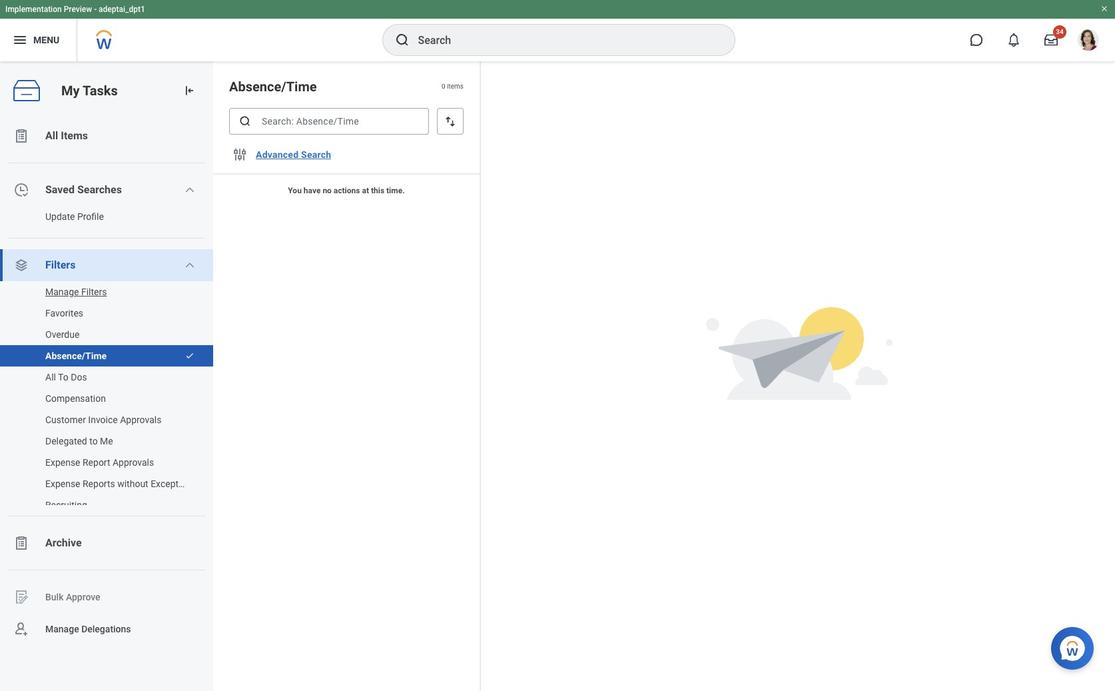 Task type: locate. For each thing, give the bounding box(es) containing it.
0 vertical spatial manage
[[45, 287, 79, 297]]

filters button
[[0, 249, 213, 281]]

saved
[[45, 183, 75, 196]]

1 list from the top
[[0, 120, 213, 645]]

2 expense from the top
[[45, 479, 80, 489]]

0 vertical spatial absence/time
[[229, 79, 317, 95]]

all to dos button
[[0, 364, 200, 391]]

search image
[[239, 115, 252, 128]]

bulk approve link
[[0, 581, 213, 613]]

clipboard image left all items at the left top
[[13, 128, 29, 144]]

1 horizontal spatial filters
[[81, 287, 107, 297]]

0 horizontal spatial filters
[[45, 259, 76, 271]]

1 clipboard image from the top
[[13, 128, 29, 144]]

this
[[371, 186, 385, 195]]

absence/time
[[229, 79, 317, 95], [45, 351, 107, 361]]

time.
[[387, 186, 405, 195]]

update
[[45, 211, 75, 222]]

sort image
[[444, 115, 457, 128]]

advanced search
[[256, 149, 331, 160]]

absence/time up search icon
[[229, 79, 317, 95]]

customer
[[45, 415, 86, 425]]

clipboard image left archive
[[13, 535, 29, 551]]

search
[[301, 149, 331, 160]]

all left items
[[45, 129, 58, 142]]

implementation
[[5, 5, 62, 14]]

expense down delegated
[[45, 457, 80, 468]]

approvals for expense report approvals
[[113, 457, 154, 468]]

all
[[45, 129, 58, 142], [45, 372, 56, 383]]

manage
[[45, 287, 79, 297], [45, 624, 79, 634]]

2 manage from the top
[[45, 624, 79, 634]]

reports
[[83, 479, 115, 489]]

1 horizontal spatial absence/time
[[229, 79, 317, 95]]

0 horizontal spatial absence/time
[[45, 351, 107, 361]]

1 manage from the top
[[45, 287, 79, 297]]

customer invoice approvals
[[45, 415, 162, 425]]

to
[[58, 372, 69, 383]]

0 vertical spatial clipboard image
[[13, 128, 29, 144]]

clipboard image inside 'archive' button
[[13, 535, 29, 551]]

searches
[[77, 183, 122, 196]]

manage for manage filters
[[45, 287, 79, 297]]

filters
[[45, 259, 76, 271], [81, 287, 107, 297]]

my tasks element
[[0, 61, 213, 691]]

1 all from the top
[[45, 129, 58, 142]]

34
[[1057, 28, 1064, 35]]

customer invoice approvals button
[[0, 407, 200, 433]]

chevron down image
[[185, 185, 196, 195]]

list containing manage filters
[[0, 279, 213, 519]]

approvals right "invoice"
[[120, 415, 162, 425]]

1 expense from the top
[[45, 457, 80, 468]]

bulk
[[45, 592, 64, 602]]

filters inside button
[[81, 287, 107, 297]]

you
[[288, 186, 302, 195]]

list
[[0, 120, 213, 645], [0, 279, 213, 519]]

expense for expense report approvals
[[45, 457, 80, 468]]

2 clipboard image from the top
[[13, 535, 29, 551]]

update profile
[[45, 211, 104, 222]]

clipboard image
[[13, 128, 29, 144], [13, 535, 29, 551]]

justify image
[[12, 32, 28, 48]]

expense
[[45, 457, 80, 468], [45, 479, 80, 489]]

1 vertical spatial absence/time
[[45, 351, 107, 361]]

all for all to dos
[[45, 372, 56, 383]]

inbox large image
[[1045, 33, 1059, 47]]

1 vertical spatial all
[[45, 372, 56, 383]]

0 vertical spatial expense
[[45, 457, 80, 468]]

0 vertical spatial filters
[[45, 259, 76, 271]]

manage inside button
[[45, 287, 79, 297]]

no
[[323, 186, 332, 195]]

0
[[442, 83, 446, 90]]

34 button
[[1037, 25, 1067, 55]]

clipboard image inside all items button
[[13, 128, 29, 144]]

expense up recruiting
[[45, 479, 80, 489]]

all left to
[[45, 372, 56, 383]]

menu banner
[[0, 0, 1116, 61]]

delegated to me
[[45, 436, 113, 447]]

report
[[83, 457, 110, 468]]

absence/time inside item list element
[[229, 79, 317, 95]]

approvals
[[120, 415, 162, 425], [113, 457, 154, 468]]

expense inside expense report approvals button
[[45, 457, 80, 468]]

0 vertical spatial approvals
[[120, 415, 162, 425]]

1 vertical spatial clipboard image
[[13, 535, 29, 551]]

absence/time up dos
[[45, 351, 107, 361]]

favorites button
[[0, 300, 200, 327]]

1 vertical spatial manage
[[45, 624, 79, 634]]

close environment banner image
[[1101, 5, 1109, 13]]

manage up favorites
[[45, 287, 79, 297]]

adeptai_dpt1
[[99, 5, 145, 14]]

exceptions
[[151, 479, 196, 489]]

filters up 'manage filters'
[[45, 259, 76, 271]]

2 all from the top
[[45, 372, 56, 383]]

profile
[[77, 211, 104, 222]]

1 vertical spatial filters
[[81, 287, 107, 297]]

0 vertical spatial all
[[45, 129, 58, 142]]

expense report approvals button
[[0, 449, 200, 476]]

1 vertical spatial approvals
[[113, 457, 154, 468]]

filters inside dropdown button
[[45, 259, 76, 271]]

all items button
[[0, 120, 213, 152]]

manage down bulk
[[45, 624, 79, 634]]

Search: Absence/Time text field
[[229, 108, 429, 135]]

compensation
[[45, 393, 106, 404]]

1 vertical spatial expense
[[45, 479, 80, 489]]

-
[[94, 5, 97, 14]]

expense inside expense reports without exceptions "button"
[[45, 479, 80, 489]]

recruiting
[[45, 500, 87, 511]]

2 list from the top
[[0, 279, 213, 519]]

clipboard image for archive
[[13, 535, 29, 551]]

saved searches button
[[0, 174, 213, 206]]

all for all items
[[45, 129, 58, 142]]

approvals up without
[[113, 457, 154, 468]]

perspective image
[[13, 257, 29, 273]]

expense report approvals
[[45, 457, 154, 468]]

filters up favorites button
[[81, 287, 107, 297]]

recruiting button
[[0, 492, 200, 519]]

implementation preview -   adeptai_dpt1
[[5, 5, 145, 14]]

chevron down image
[[185, 260, 196, 271]]



Task type: vqa. For each thing, say whether or not it's contained in the screenshot.
middle WILLING
no



Task type: describe. For each thing, give the bounding box(es) containing it.
bulk approve
[[45, 592, 100, 602]]

transformation import image
[[183, 84, 196, 97]]

preview
[[64, 5, 92, 14]]

manage filters button
[[0, 279, 200, 305]]

user plus image
[[13, 621, 29, 637]]

manage delegations link
[[0, 613, 213, 645]]

overdue button
[[0, 321, 200, 348]]

approve
[[66, 592, 100, 602]]

expense reports without exceptions button
[[0, 471, 200, 497]]

clipboard image for all items
[[13, 128, 29, 144]]

me
[[100, 436, 113, 447]]

archive
[[45, 537, 82, 549]]

to
[[89, 436, 98, 447]]

my tasks
[[61, 82, 118, 98]]

all to dos
[[45, 372, 87, 383]]

invoice
[[88, 415, 118, 425]]

approvals for customer invoice approvals
[[120, 415, 162, 425]]

check image
[[185, 351, 195, 361]]

expense reports without exceptions
[[45, 479, 196, 489]]

advanced
[[256, 149, 299, 160]]

tasks
[[83, 82, 118, 98]]

Search Workday  search field
[[418, 25, 708, 55]]

delegated to me button
[[0, 428, 200, 455]]

overdue
[[45, 329, 80, 340]]

favorites
[[45, 308, 83, 319]]

profile logan mcneil image
[[1079, 29, 1100, 53]]

menu
[[33, 34, 59, 45]]

items
[[61, 129, 88, 142]]

notifications large image
[[1008, 33, 1021, 47]]

update profile button
[[0, 203, 200, 230]]

0 items
[[442, 83, 464, 90]]

without
[[117, 479, 148, 489]]

absence/time inside absence/time button
[[45, 351, 107, 361]]

actions
[[334, 186, 360, 195]]

expense for expense reports without exceptions
[[45, 479, 80, 489]]

at
[[362, 186, 369, 195]]

delegated
[[45, 436, 87, 447]]

delegations
[[81, 624, 131, 634]]

manage filters
[[45, 287, 107, 297]]

you have no actions at this time.
[[288, 186, 405, 195]]

rename image
[[13, 589, 29, 605]]

archive button
[[0, 527, 213, 559]]

item list element
[[213, 61, 481, 691]]

manage delegations
[[45, 624, 131, 634]]

compensation button
[[0, 385, 200, 412]]

advanced search button
[[251, 141, 337, 168]]

configure image
[[232, 147, 248, 163]]

my
[[61, 82, 80, 98]]

search image
[[394, 32, 410, 48]]

manage for manage delegations
[[45, 624, 79, 634]]

menu button
[[0, 19, 77, 61]]

all items
[[45, 129, 88, 142]]

list containing all items
[[0, 120, 213, 645]]

have
[[304, 186, 321, 195]]

items
[[447, 83, 464, 90]]

dos
[[71, 372, 87, 383]]

saved searches
[[45, 183, 122, 196]]

clock check image
[[13, 182, 29, 198]]

absence/time button
[[0, 343, 179, 369]]



